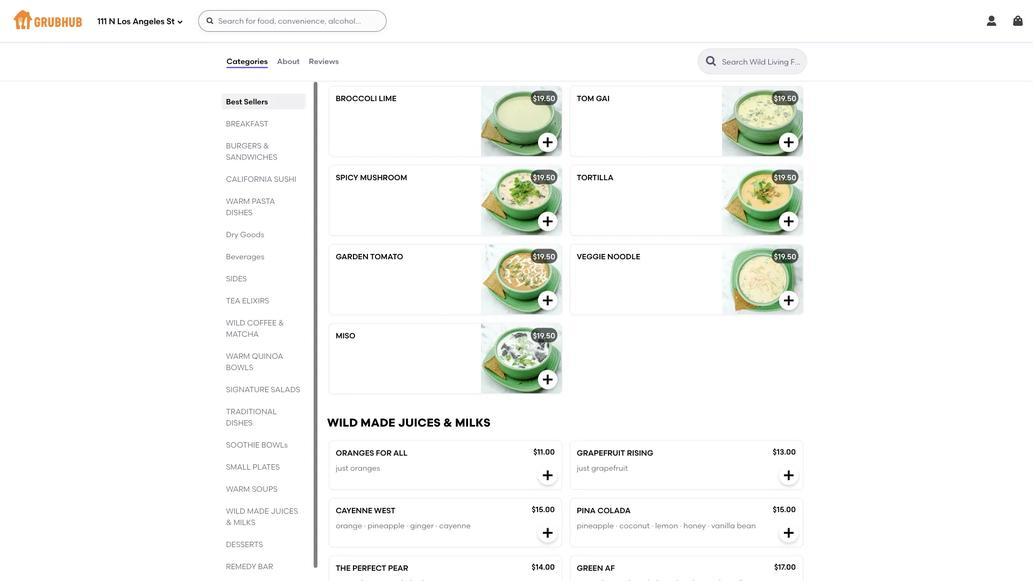 Task type: locate. For each thing, give the bounding box(es) containing it.
warm down california
[[226, 196, 250, 206]]

broccoli lime image
[[481, 87, 562, 157]]

wild coffee & matcha tab
[[226, 317, 301, 340]]

$19.50 for tom gai
[[774, 94, 797, 103]]

just for just grapefruit
[[577, 464, 590, 473]]

veggie
[[577, 252, 606, 261]]

warm inside warm quinoa bowls
[[226, 352, 250, 361]]

wild made juices & milks down warm soups tab
[[226, 507, 298, 527]]

veggie noodle image
[[722, 245, 803, 315]]

dishes up dry goods
[[226, 208, 253, 217]]

1 horizontal spatial milks
[[455, 416, 491, 430]]

coconut
[[620, 521, 650, 531]]

pineapple down pina colada in the bottom of the page
[[577, 521, 614, 531]]

signature salads
[[226, 385, 300, 394]]

made down warm soups tab
[[247, 507, 269, 516]]

1 horizontal spatial just
[[577, 464, 590, 473]]

just down grapefruit
[[577, 464, 590, 473]]

all
[[394, 449, 408, 458]]

0 horizontal spatial milks
[[234, 518, 256, 527]]

0 vertical spatial juices
[[398, 416, 441, 430]]

· right honey
[[708, 521, 710, 531]]

2 vertical spatial wild
[[226, 507, 245, 516]]

warm up broccoli
[[327, 61, 365, 75]]

pineapple
[[368, 521, 405, 531], [577, 521, 614, 531]]

juices down warm soups tab
[[271, 507, 298, 516]]

miso image
[[481, 324, 562, 394]]

0 horizontal spatial $15.00
[[532, 505, 555, 514]]

1 horizontal spatial pineapple
[[577, 521, 614, 531]]

1 vertical spatial milks
[[234, 518, 256, 527]]

· down the colada
[[616, 521, 618, 531]]

1 pineapple from the left
[[368, 521, 405, 531]]

tom gai
[[577, 94, 610, 103]]

california sushi
[[226, 174, 297, 184]]

reviews button
[[309, 42, 340, 81]]

0 vertical spatial dishes
[[226, 208, 253, 217]]

wild for wild made juices & milks tab on the bottom
[[226, 507, 245, 516]]

grapefruit rising
[[577, 449, 654, 458]]

goods
[[240, 230, 264, 239]]

0 vertical spatial milks
[[455, 416, 491, 430]]

0 vertical spatial warm soups
[[327, 61, 408, 75]]

1 $15.00 from the left
[[532, 505, 555, 514]]

1 horizontal spatial soups
[[368, 61, 408, 75]]

honey
[[684, 521, 706, 531]]

warm down small
[[226, 485, 250, 494]]

2 $15.00 from the left
[[773, 505, 796, 514]]

dishes inside warm pasta dishes
[[226, 208, 253, 217]]

0 horizontal spatial warm soups
[[226, 485, 278, 494]]

1 vertical spatial warm soups
[[226, 485, 278, 494]]

juices
[[398, 416, 441, 430], [271, 507, 298, 516]]

milks
[[455, 416, 491, 430], [234, 518, 256, 527]]

small plates tab
[[226, 461, 301, 473]]

warm soups down small plates
[[226, 485, 278, 494]]

1 vertical spatial made
[[247, 507, 269, 516]]

traditional dishes tab
[[226, 406, 301, 429]]

· left ginger
[[407, 521, 409, 531]]

remedy
[[226, 562, 256, 571]]

0 vertical spatial wild
[[226, 318, 245, 327]]

perfect
[[353, 564, 387, 573]]

wild made juices & milks
[[327, 416, 491, 430], [226, 507, 298, 527]]

miso
[[336, 331, 356, 340]]

for
[[376, 449, 392, 458]]

$15.00
[[532, 505, 555, 514], [773, 505, 796, 514]]

wild
[[226, 318, 245, 327], [327, 416, 358, 430], [226, 507, 245, 516]]

· left honey
[[680, 521, 682, 531]]

warm soups up broccoli lime on the left
[[327, 61, 408, 75]]

svg image
[[986, 15, 999, 27], [206, 17, 215, 25], [177, 19, 183, 25], [542, 215, 555, 228], [783, 215, 796, 228], [783, 469, 796, 482], [542, 527, 555, 540], [783, 527, 796, 540]]

0 horizontal spatial juices
[[271, 507, 298, 516]]

warm soups
[[327, 61, 408, 75], [226, 485, 278, 494]]

1 dishes from the top
[[226, 208, 253, 217]]

1 vertical spatial wild made juices & milks
[[226, 507, 298, 527]]

warm
[[327, 61, 365, 75], [226, 196, 250, 206], [226, 352, 250, 361], [226, 485, 250, 494]]

grapefruit
[[577, 449, 625, 458]]

warm up "bowls"
[[226, 352, 250, 361]]

0 horizontal spatial soups
[[252, 485, 278, 494]]

sandwiches
[[226, 152, 277, 162]]

warm pasta dishes
[[226, 196, 275, 217]]

wild inside tab
[[226, 507, 245, 516]]

burgers
[[226, 141, 262, 150]]

$13.00
[[773, 448, 796, 457]]

soothie
[[226, 440, 260, 450]]

5 · from the left
[[652, 521, 654, 531]]

0 horizontal spatial made
[[247, 507, 269, 516]]

0 horizontal spatial just
[[336, 464, 349, 473]]

dry goods
[[226, 230, 264, 239]]

soups
[[368, 61, 408, 75], [252, 485, 278, 494]]

traditional
[[226, 407, 277, 416]]

oranges
[[350, 464, 380, 473]]

$19.50 for broccoli lime
[[533, 94, 556, 103]]

plates
[[253, 462, 280, 472]]

pineapple down 'west'
[[368, 521, 405, 531]]

soups up lime
[[368, 61, 408, 75]]

reviews
[[309, 57, 339, 66]]

soups down small plates tab
[[252, 485, 278, 494]]

warm pasta dishes tab
[[226, 195, 301, 218]]

burgers & sandwiches
[[226, 141, 277, 162]]

1 just from the left
[[336, 464, 349, 473]]

burgers & sandwiches tab
[[226, 140, 301, 163]]

· down cayenne west
[[364, 521, 366, 531]]

· right ginger
[[436, 521, 438, 531]]

search icon image
[[705, 55, 718, 68]]

0 vertical spatial made
[[361, 416, 395, 430]]

1 vertical spatial soups
[[252, 485, 278, 494]]

breakfast
[[226, 119, 269, 128]]

1 horizontal spatial juices
[[398, 416, 441, 430]]

pineapple · coconut · lemon · honey · vanilla bean
[[577, 521, 756, 531]]

1 horizontal spatial $15.00
[[773, 505, 796, 514]]

warm soups tab
[[226, 483, 301, 495]]

juices up all
[[398, 416, 441, 430]]

ginger
[[410, 521, 434, 531]]

tea elixirs
[[226, 296, 269, 305]]

the perfect pear
[[336, 564, 409, 573]]

dishes down traditional
[[226, 418, 253, 427]]

made
[[361, 416, 395, 430], [247, 507, 269, 516]]

af
[[605, 564, 615, 573]]

wild for wild coffee & matcha tab
[[226, 318, 245, 327]]

remedy bar tab
[[226, 561, 301, 572]]

categories button
[[226, 42, 268, 81]]

wild up matcha
[[226, 318, 245, 327]]

broccoli
[[336, 94, 377, 103]]

warm inside tab
[[226, 485, 250, 494]]

cayenne
[[336, 506, 373, 515]]

· left lemon
[[652, 521, 654, 531]]

pear
[[388, 564, 409, 573]]

wild up oranges
[[327, 416, 358, 430]]

1 vertical spatial juices
[[271, 507, 298, 516]]

just
[[336, 464, 349, 473], [577, 464, 590, 473]]

vanilla
[[712, 521, 735, 531]]

svg image
[[1012, 15, 1025, 27], [542, 136, 555, 149], [783, 136, 796, 149], [542, 294, 555, 307], [783, 294, 796, 307], [542, 374, 555, 386], [542, 469, 555, 482]]

1 vertical spatial wild
[[327, 416, 358, 430]]

lemon
[[656, 521, 678, 531]]

$19.50 for miso
[[533, 331, 556, 340]]

beverages
[[226, 252, 264, 261]]

st
[[167, 17, 175, 26]]

wild made juices & milks up all
[[327, 416, 491, 430]]

svg image for veggie noodle
[[783, 294, 796, 307]]

beverages tab
[[226, 251, 301, 262]]

cayenne
[[439, 521, 471, 531]]

wild made juices & milks tab
[[226, 506, 301, 528]]

wild inside wild coffee & matcha
[[226, 318, 245, 327]]

los
[[117, 17, 131, 26]]

breakfast tab
[[226, 118, 301, 129]]

just down oranges
[[336, 464, 349, 473]]

oranges
[[336, 449, 374, 458]]

$15.00 for pineapple · coconut · lemon · honey · vanilla bean
[[773, 505, 796, 514]]

made up for at the left bottom
[[361, 416, 395, 430]]

0 horizontal spatial pineapple
[[368, 521, 405, 531]]

sides
[[226, 274, 247, 283]]

1 vertical spatial dishes
[[226, 418, 253, 427]]

$19.50
[[533, 94, 556, 103], [774, 94, 797, 103], [533, 173, 556, 182], [774, 173, 797, 182], [533, 252, 556, 261], [774, 252, 797, 261], [533, 331, 556, 340]]

noodle
[[608, 252, 641, 261]]

juices inside wild made juices & milks tab
[[271, 507, 298, 516]]

2 dishes from the top
[[226, 418, 253, 427]]

wild up the desserts
[[226, 507, 245, 516]]

0 horizontal spatial wild made juices & milks
[[226, 507, 298, 527]]

coffee
[[247, 318, 277, 327]]

pina
[[577, 506, 596, 515]]

salads
[[271, 385, 300, 394]]

svg image for garden tomato
[[542, 294, 555, 307]]

tortilla image
[[722, 166, 803, 236]]

Search Wild Living Foods search field
[[721, 57, 804, 67]]

dishes inside traditional dishes
[[226, 418, 253, 427]]

1 horizontal spatial wild made juices & milks
[[327, 416, 491, 430]]

warm quinoa bowls tab
[[226, 350, 301, 373]]

tomato
[[370, 252, 404, 261]]

warm inside warm pasta dishes
[[226, 196, 250, 206]]

$19.50 for garden tomato
[[533, 252, 556, 261]]

1 horizontal spatial made
[[361, 416, 395, 430]]

2 just from the left
[[577, 464, 590, 473]]

desserts tab
[[226, 539, 301, 550]]



Task type: vqa. For each thing, say whether or not it's contained in the screenshot.
WINGS (16pcs) tab
no



Task type: describe. For each thing, give the bounding box(es) containing it.
remedy bar
[[226, 562, 273, 571]]

oranges for all
[[336, 449, 408, 458]]

spicy mushroom image
[[481, 166, 562, 236]]

pina colada
[[577, 506, 631, 515]]

rising
[[627, 449, 654, 458]]

orange · pineapple · ginger · cayenne
[[336, 521, 471, 531]]

0 vertical spatial soups
[[368, 61, 408, 75]]

cayenne west
[[336, 506, 396, 515]]

dry goods tab
[[226, 229, 301, 240]]

milks inside tab
[[234, 518, 256, 527]]

just grapefruit
[[577, 464, 628, 473]]

2 · from the left
[[407, 521, 409, 531]]

mushroom
[[360, 173, 407, 182]]

bowls
[[262, 440, 288, 450]]

angeles
[[133, 17, 165, 26]]

just oranges
[[336, 464, 380, 473]]

garden tomato
[[336, 252, 404, 261]]

1 horizontal spatial warm soups
[[327, 61, 408, 75]]

best sellers tab
[[226, 96, 301, 107]]

green af
[[577, 564, 615, 573]]

warm quinoa bowls
[[226, 352, 283, 372]]

$17.00
[[775, 563, 796, 572]]

& inside burgers & sandwiches
[[263, 141, 269, 150]]

tom
[[577, 94, 594, 103]]

svg image for broccoli lime
[[542, 136, 555, 149]]

main navigation navigation
[[0, 0, 1034, 42]]

soothie bowls
[[226, 440, 288, 450]]

best sellers
[[226, 97, 268, 106]]

bean
[[737, 521, 756, 531]]

small
[[226, 462, 251, 472]]

bar
[[258, 562, 273, 571]]

signature salads tab
[[226, 384, 301, 395]]

best
[[226, 97, 242, 106]]

bowls
[[226, 363, 253, 372]]

4 · from the left
[[616, 521, 618, 531]]

signature
[[226, 385, 269, 394]]

the
[[336, 564, 351, 573]]

111
[[97, 17, 107, 26]]

Search for food, convenience, alcohol... search field
[[198, 10, 387, 32]]

svg image for tom gai
[[783, 136, 796, 149]]

sushi
[[274, 174, 297, 184]]

2 pineapple from the left
[[577, 521, 614, 531]]

& inside wild coffee & matcha
[[278, 318, 284, 327]]

traditional dishes
[[226, 407, 277, 427]]

$19.50 for tortilla
[[774, 173, 797, 182]]

green
[[577, 564, 603, 573]]

elixirs
[[242, 296, 269, 305]]

grapefruit
[[592, 464, 628, 473]]

n
[[109, 17, 115, 26]]

about
[[277, 57, 300, 66]]

categories
[[227, 57, 268, 66]]

tom gai image
[[722, 87, 803, 157]]

& inside tab
[[226, 518, 232, 527]]

6 · from the left
[[680, 521, 682, 531]]

spicy
[[336, 173, 358, 182]]

soothie bowls tab
[[226, 439, 301, 451]]

quinoa
[[252, 352, 283, 361]]

broccoli lime
[[336, 94, 397, 103]]

$19.50 for veggie noodle
[[774, 252, 797, 261]]

desserts
[[226, 540, 263, 549]]

lime
[[379, 94, 397, 103]]

small plates
[[226, 462, 280, 472]]

7 · from the left
[[708, 521, 710, 531]]

matcha
[[226, 329, 259, 339]]

$19.50 for spicy mushroom
[[533, 173, 556, 182]]

3 · from the left
[[436, 521, 438, 531]]

just for just oranges
[[336, 464, 349, 473]]

california
[[226, 174, 272, 184]]

garden
[[336, 252, 369, 261]]

warm soups inside tab
[[226, 485, 278, 494]]

warm for warm pasta dishes tab on the left top
[[226, 196, 250, 206]]

tea
[[226, 296, 240, 305]]

veggie noodle
[[577, 252, 641, 261]]

wild made juices & milks inside tab
[[226, 507, 298, 527]]

spicy mushroom
[[336, 173, 407, 182]]

svg image for miso
[[542, 374, 555, 386]]

west
[[374, 506, 396, 515]]

garden tomato image
[[481, 245, 562, 315]]

1 · from the left
[[364, 521, 366, 531]]

111 n los angeles st
[[97, 17, 175, 26]]

california sushi tab
[[226, 173, 301, 185]]

$11.00
[[534, 448, 555, 457]]

warm for warm soups tab
[[226, 485, 250, 494]]

soups inside tab
[[252, 485, 278, 494]]

about button
[[277, 42, 300, 81]]

pasta
[[252, 196, 275, 206]]

warm for warm quinoa bowls tab
[[226, 352, 250, 361]]

sides tab
[[226, 273, 301, 284]]

0 vertical spatial wild made juices & milks
[[327, 416, 491, 430]]

sellers
[[244, 97, 268, 106]]

$14.00
[[532, 563, 555, 572]]

dry
[[226, 230, 238, 239]]

colada
[[598, 506, 631, 515]]

orange
[[336, 521, 362, 531]]

tea elixirs tab
[[226, 295, 301, 306]]

tortilla
[[577, 173, 614, 182]]

gai
[[596, 94, 610, 103]]

made inside tab
[[247, 507, 269, 516]]

svg image inside main navigation navigation
[[1012, 15, 1025, 27]]

$15.00 for orange · pineapple · ginger · cayenne
[[532, 505, 555, 514]]



